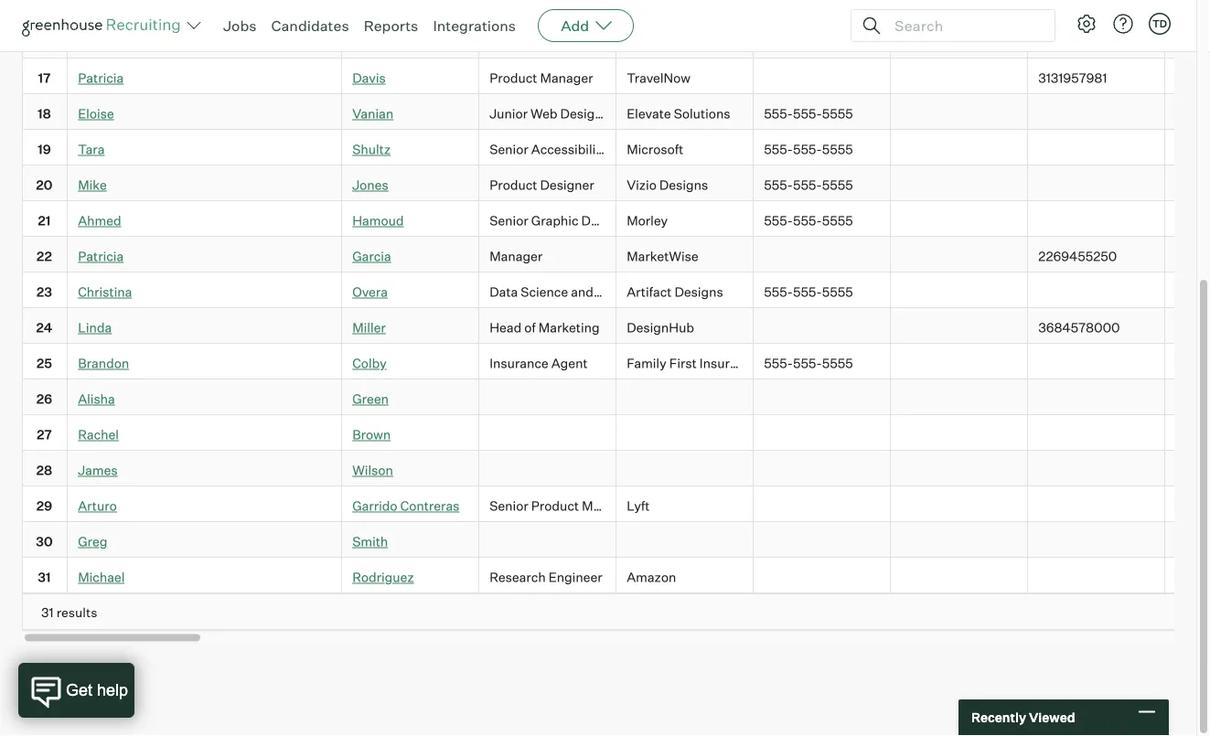 Task type: describe. For each thing, give the bounding box(es) containing it.
christina link
[[78, 285, 132, 301]]

-
[[738, 285, 744, 301]]

senior for senior accessibility designer
[[490, 143, 529, 159]]

Search text field
[[891, 12, 1039, 39]]

miller link for head of marketing
[[353, 321, 386, 337]]

22 cell
[[22, 238, 68, 274]]

senior for senior product manager, shared rides
[[490, 500, 529, 516]]

row containing 22
[[22, 238, 1211, 274]]

elevate
[[627, 107, 672, 123]]

31 results
[[41, 606, 97, 622]]

smith
[[353, 535, 388, 551]]

21
[[38, 214, 51, 230]]

insurance agent
[[490, 357, 588, 373]]

senior graphic designer morley
[[490, 214, 668, 230]]

greg link
[[78, 535, 107, 551]]

head
[[490, 321, 522, 337]]

wilson
[[353, 464, 393, 480]]

product designer
[[490, 178, 595, 194]]

recently viewed
[[972, 710, 1076, 726]]

23 cell
[[22, 274, 68, 310]]

row containing 21
[[22, 202, 1211, 238]]

artifact designs
[[627, 285, 724, 301]]

5555 for elevate solutions
[[823, 107, 854, 123]]

results
[[56, 606, 97, 622]]

31 for 31
[[38, 571, 51, 587]]

17
[[38, 71, 51, 87]]

designs for vizio designs
[[660, 178, 709, 194]]

26 cell
[[22, 381, 68, 417]]

1 vertical spatial manager
[[490, 250, 543, 266]]

research
[[490, 571, 546, 587]]

specialist
[[677, 285, 736, 301]]

colby
[[353, 357, 387, 373]]

garrido contreras link
[[353, 500, 460, 516]]

555-555-5555 for vizio designs
[[764, 178, 854, 194]]

rides
[[687, 500, 721, 516]]

1 insurance from the left
[[490, 357, 549, 373]]

ahmed
[[78, 214, 121, 230]]

5555 for microsoft
[[823, 143, 854, 159]]

product up junior at the top left of page
[[490, 71, 538, 87]]

junior
[[490, 107, 528, 123]]

designer down accessibility on the top of page
[[540, 178, 595, 194]]

555-555-5555 for artifact designs
[[764, 285, 854, 301]]

4389
[[1092, 36, 1124, 52]]

mike link
[[78, 178, 107, 194]]

vanian link
[[353, 107, 394, 123]]

product left "manager,"
[[532, 500, 579, 516]]

garrido contreras
[[353, 500, 460, 516]]

555-555-5555 for microsoft
[[764, 143, 854, 159]]

ahmed link
[[78, 214, 121, 230]]

integrations
[[433, 16, 516, 35]]

row containing 25
[[22, 345, 1211, 381]]

colby link
[[353, 357, 387, 373]]

row containing 28
[[22, 452, 1211, 488]]

science
[[521, 285, 569, 301]]

product manager
[[490, 71, 594, 87]]

garcia link
[[353, 250, 391, 266]]

td button
[[1150, 13, 1172, 35]]

2 michael from the top
[[78, 571, 125, 587]]

michael inside cell
[[78, 36, 125, 52]]

design
[[798, 285, 840, 301]]

31 for 31 results
[[41, 606, 54, 622]]

configure image
[[1076, 13, 1098, 35]]

patricia for 22
[[78, 250, 124, 266]]

16 cell
[[22, 24, 68, 60]]

hamoud link
[[353, 214, 404, 230]]

brandon
[[78, 357, 129, 373]]

row containing 30
[[22, 524, 1211, 559]]

visualization
[[597, 285, 674, 301]]

linda link
[[78, 321, 112, 337]]

senior product manager, shared rides
[[490, 500, 721, 516]]

amazon
[[627, 571, 677, 587]]

patricia link for 22
[[78, 250, 124, 266]]

head of marketing
[[490, 321, 600, 337]]

jobs
[[223, 16, 257, 35]]

table containing 16
[[22, 0, 1211, 632]]

alisha link
[[78, 393, 115, 409]]

davis link
[[353, 71, 386, 87]]

product right the -
[[747, 285, 795, 301]]

29 cell
[[22, 488, 68, 524]]

hamoud
[[353, 214, 404, 230]]

designs for artifact designs
[[675, 285, 724, 301]]

jobs link
[[223, 16, 257, 35]]

marketwise for sales rep
[[627, 36, 699, 52]]

28 cell
[[22, 452, 68, 488]]

integrations link
[[433, 16, 516, 35]]

tara link
[[78, 143, 105, 159]]

lyft
[[627, 500, 650, 516]]

eloise
[[78, 107, 114, 123]]

mike
[[78, 178, 107, 194]]

michael cell
[[68, 24, 342, 60]]

vanian
[[353, 107, 394, 123]]

candidates
[[271, 16, 349, 35]]

miller link for sales rep
[[353, 36, 386, 52]]

rep
[[525, 36, 549, 52]]

row containing 27
[[22, 417, 1211, 452]]

junior web designer
[[490, 107, 615, 123]]

candidates link
[[271, 16, 349, 35]]

alisha
[[78, 393, 115, 409]]

arturo
[[78, 500, 117, 516]]

product up graphic
[[490, 178, 538, 194]]

agent
[[552, 357, 588, 373]]

597-971-4389
[[1039, 36, 1124, 52]]

971-
[[1066, 36, 1092, 52]]

6 5555 from the top
[[823, 357, 854, 373]]

row containing 23
[[22, 274, 1211, 310]]

19
[[38, 143, 51, 159]]

marketwise for manager
[[627, 250, 699, 266]]

add button
[[538, 9, 634, 42]]

eloise link
[[78, 107, 114, 123]]

james
[[78, 464, 118, 480]]

rodriguez link
[[353, 571, 414, 587]]

christina
[[78, 285, 132, 301]]

family first insurance 555-555-5555
[[627, 357, 854, 373]]

shultz link
[[353, 143, 391, 159]]

designer for graphic
[[582, 214, 636, 230]]



Task type: locate. For each thing, give the bounding box(es) containing it.
14 row from the top
[[22, 452, 1211, 488]]

3 senior from the top
[[490, 500, 529, 516]]

miller link down reports link
[[353, 36, 386, 52]]

brown link
[[353, 428, 391, 444]]

5 555-555-5555 from the top
[[764, 285, 854, 301]]

designer
[[561, 107, 615, 123], [611, 143, 665, 159], [540, 178, 595, 194], [582, 214, 636, 230]]

garcia
[[353, 250, 391, 266]]

manager up the junior web designer
[[540, 71, 594, 87]]

row containing 19
[[22, 131, 1211, 167]]

insurance right first in the right of the page
[[700, 357, 759, 373]]

555-555-5555 for elevate solutions
[[764, 107, 854, 123]]

reports link
[[364, 16, 419, 35]]

td
[[1153, 17, 1168, 30]]

marketwise
[[627, 36, 699, 52], [627, 250, 699, 266]]

25 cell
[[22, 345, 68, 381]]

row
[[22, 0, 1211, 24], [22, 24, 1211, 60], [22, 60, 1211, 95], [22, 95, 1211, 131], [22, 131, 1211, 167], [22, 167, 1211, 202], [22, 202, 1211, 238], [22, 238, 1211, 274], [22, 274, 1211, 310], [22, 310, 1211, 345], [22, 345, 1211, 381], [22, 381, 1211, 417], [22, 417, 1211, 452], [22, 452, 1211, 488], [22, 488, 1211, 524], [22, 524, 1211, 559], [22, 559, 1211, 595]]

overa link
[[353, 285, 388, 301]]

1 michael from the top
[[78, 36, 125, 52]]

3 row from the top
[[22, 60, 1211, 95]]

jones link
[[353, 178, 389, 194]]

row containing 16
[[22, 24, 1211, 60]]

reports
[[364, 16, 419, 35]]

davis
[[353, 71, 386, 87]]

first
[[670, 357, 697, 373]]

shared
[[642, 500, 685, 516]]

row containing 26
[[22, 381, 1211, 417]]

1 patricia from the top
[[78, 71, 124, 87]]

31
[[38, 571, 51, 587], [41, 606, 54, 622]]

row containing 17
[[22, 60, 1211, 95]]

tara
[[78, 143, 105, 159]]

28
[[36, 464, 52, 480]]

1 vertical spatial marketwise
[[627, 250, 699, 266]]

brandon link
[[78, 357, 129, 373]]

2 row from the top
[[22, 24, 1211, 60]]

30 cell
[[22, 524, 68, 559]]

designer down vizio
[[582, 214, 636, 230]]

2 5555 from the top
[[823, 143, 854, 159]]

data science and visualization specialist - product design
[[490, 285, 840, 301]]

3131957981
[[1039, 71, 1108, 87]]

0 horizontal spatial insurance
[[490, 357, 549, 373]]

travelnow
[[627, 71, 691, 87]]

manager,
[[582, 500, 639, 516]]

12 row from the top
[[22, 381, 1211, 417]]

patricia for 17
[[78, 71, 124, 87]]

0 vertical spatial miller
[[353, 36, 386, 52]]

2 miller link from the top
[[353, 321, 386, 337]]

27 cell
[[22, 417, 68, 452]]

0 vertical spatial miller link
[[353, 36, 386, 52]]

vizio
[[627, 178, 657, 194]]

smith link
[[353, 535, 388, 551]]

michael down 'greg'
[[78, 571, 125, 587]]

patricia
[[78, 71, 124, 87], [78, 250, 124, 266]]

5 row from the top
[[22, 131, 1211, 167]]

row containing 18
[[22, 95, 1211, 131]]

1 555-555-5555 from the top
[[764, 107, 854, 123]]

elevate solutions
[[627, 107, 731, 123]]

shultz
[[353, 143, 391, 159]]

and
[[571, 285, 594, 301]]

11 row from the top
[[22, 345, 1211, 381]]

1 vertical spatial designs
[[675, 285, 724, 301]]

1 horizontal spatial insurance
[[700, 357, 759, 373]]

20 cell
[[22, 167, 68, 202]]

0 vertical spatial michael
[[78, 36, 125, 52]]

8 row from the top
[[22, 238, 1211, 274]]

patricia link down ahmed
[[78, 250, 124, 266]]

17 row from the top
[[22, 559, 1211, 595]]

green
[[353, 393, 389, 409]]

19 cell
[[22, 131, 68, 167]]

patricia link for 17
[[78, 71, 124, 87]]

13 row from the top
[[22, 417, 1211, 452]]

2 patricia from the top
[[78, 250, 124, 266]]

recently
[[972, 710, 1027, 726]]

16 row from the top
[[22, 524, 1211, 559]]

senior down junior at the top left of page
[[490, 143, 529, 159]]

engineer
[[549, 571, 603, 587]]

25
[[36, 357, 52, 373]]

wilson link
[[353, 464, 393, 480]]

green link
[[353, 393, 389, 409]]

1 vertical spatial michael
[[78, 571, 125, 587]]

patricia up eloise link
[[78, 71, 124, 87]]

senior for senior graphic designer morley
[[490, 214, 529, 230]]

2 555-555-5555 from the top
[[764, 143, 854, 159]]

row containing 29
[[22, 488, 1211, 524]]

row containing 24
[[22, 310, 1211, 345]]

2 senior from the top
[[490, 214, 529, 230]]

27
[[37, 428, 52, 444]]

accessibility
[[532, 143, 608, 159]]

15 row from the top
[[22, 488, 1211, 524]]

marketwise up data science and visualization specialist - product design
[[627, 250, 699, 266]]

2 miller from the top
[[353, 321, 386, 337]]

31 left results
[[41, 606, 54, 622]]

patricia down ahmed
[[78, 250, 124, 266]]

contreras
[[401, 500, 460, 516]]

miller link up colby
[[353, 321, 386, 337]]

20
[[36, 178, 53, 194]]

2 vertical spatial senior
[[490, 500, 529, 516]]

cell
[[22, 0, 68, 24], [754, 0, 891, 24], [891, 0, 1029, 24], [1166, 0, 1211, 24], [754, 24, 891, 60], [891, 24, 1029, 60], [1166, 24, 1211, 60], [754, 60, 891, 95], [891, 60, 1029, 95], [1166, 60, 1211, 95], [891, 95, 1029, 131], [1029, 95, 1166, 131], [1166, 95, 1211, 131], [891, 131, 1029, 167], [1029, 131, 1166, 167], [1166, 131, 1211, 167], [891, 167, 1029, 202], [1029, 167, 1166, 202], [1166, 167, 1211, 202], [891, 202, 1029, 238], [1029, 202, 1166, 238], [1166, 202, 1211, 238], [754, 238, 891, 274], [891, 238, 1029, 274], [1166, 238, 1211, 274], [891, 274, 1029, 310], [1029, 274, 1166, 310], [1166, 274, 1211, 310], [754, 310, 891, 345], [891, 310, 1029, 345], [1166, 310, 1211, 345], [891, 345, 1029, 381], [1029, 345, 1166, 381], [1166, 345, 1211, 381], [480, 381, 617, 417], [617, 381, 754, 417], [754, 381, 891, 417], [891, 381, 1029, 417], [1029, 381, 1166, 417], [1166, 381, 1211, 417], [480, 417, 617, 452], [617, 417, 754, 452], [754, 417, 891, 452], [891, 417, 1029, 452], [1029, 417, 1166, 452], [1166, 417, 1211, 452], [480, 452, 617, 488], [617, 452, 754, 488], [754, 452, 891, 488], [891, 452, 1029, 488], [1029, 452, 1166, 488], [1166, 452, 1211, 488], [754, 488, 891, 524], [891, 488, 1029, 524], [1029, 488, 1166, 524], [1166, 488, 1211, 524], [480, 524, 617, 559], [617, 524, 754, 559], [754, 524, 891, 559], [891, 524, 1029, 559], [1029, 524, 1166, 559], [1166, 524, 1211, 559], [754, 559, 891, 595], [891, 559, 1029, 595], [1029, 559, 1166, 595], [1166, 559, 1211, 595]]

0 vertical spatial 31
[[38, 571, 51, 587]]

2 marketwise from the top
[[627, 250, 699, 266]]

0 vertical spatial manager
[[540, 71, 594, 87]]

1 patricia link from the top
[[78, 71, 124, 87]]

rodriguez
[[353, 571, 414, 587]]

designhub
[[627, 321, 695, 337]]

21 cell
[[22, 202, 68, 238]]

marketwise up travelnow
[[627, 36, 699, 52]]

data
[[490, 285, 518, 301]]

arturo link
[[78, 500, 117, 516]]

0 vertical spatial marketwise
[[627, 36, 699, 52]]

1 marketwise from the top
[[627, 36, 699, 52]]

4 5555 from the top
[[823, 214, 854, 230]]

24
[[36, 321, 52, 337]]

23
[[37, 285, 52, 301]]

rachel
[[78, 428, 119, 444]]

miller down reports link
[[353, 36, 386, 52]]

1 vertical spatial patricia
[[78, 250, 124, 266]]

2 insurance from the left
[[700, 357, 759, 373]]

1 5555 from the top
[[823, 107, 854, 123]]

miller for head of marketing
[[353, 321, 386, 337]]

1 vertical spatial miller link
[[353, 321, 386, 337]]

designer for web
[[561, 107, 615, 123]]

manager up data
[[490, 250, 543, 266]]

designs
[[660, 178, 709, 194], [675, 285, 724, 301]]

9 row from the top
[[22, 274, 1211, 310]]

1 vertical spatial patricia link
[[78, 250, 124, 266]]

5555 for artifact designs
[[823, 285, 854, 301]]

add
[[561, 16, 590, 35]]

designer up vizio
[[611, 143, 665, 159]]

1 vertical spatial senior
[[490, 214, 529, 230]]

designer for accessibility
[[611, 143, 665, 159]]

family
[[627, 357, 667, 373]]

brown
[[353, 428, 391, 444]]

555-
[[764, 107, 794, 123], [794, 107, 823, 123], [764, 143, 794, 159], [794, 143, 823, 159], [764, 178, 794, 194], [794, 178, 823, 194], [764, 214, 794, 230], [794, 214, 823, 230], [764, 285, 794, 301], [794, 285, 823, 301], [764, 357, 794, 373], [794, 357, 823, 373]]

table
[[22, 0, 1211, 632]]

michael link
[[78, 571, 125, 587]]

0 vertical spatial designs
[[660, 178, 709, 194]]

0 vertical spatial patricia
[[78, 71, 124, 87]]

1 miller link from the top
[[353, 36, 386, 52]]

3 5555 from the top
[[823, 178, 854, 194]]

2 patricia link from the top
[[78, 250, 124, 266]]

patricia link
[[78, 71, 124, 87], [78, 250, 124, 266]]

1 vertical spatial 31
[[41, 606, 54, 622]]

16
[[38, 36, 51, 52]]

linda
[[78, 321, 112, 337]]

senior left graphic
[[490, 214, 529, 230]]

rachel link
[[78, 428, 119, 444]]

garrido
[[353, 500, 398, 516]]

james link
[[78, 464, 118, 480]]

miller up colby
[[353, 321, 386, 337]]

597-
[[1039, 36, 1066, 52]]

miller
[[353, 36, 386, 52], [353, 321, 386, 337]]

26
[[36, 393, 52, 409]]

senior accessibility designer
[[490, 143, 665, 159]]

row containing 31
[[22, 559, 1211, 595]]

jones
[[353, 178, 389, 194]]

2269455250
[[1039, 250, 1118, 266]]

miller link
[[353, 36, 386, 52], [353, 321, 386, 337]]

1 row from the top
[[22, 0, 1211, 24]]

5 5555 from the top
[[823, 285, 854, 301]]

18 cell
[[22, 95, 68, 131]]

31 inside cell
[[38, 571, 51, 587]]

5555 for vizio designs
[[823, 178, 854, 194]]

17 cell
[[22, 60, 68, 95]]

1 miller from the top
[[353, 36, 386, 52]]

4 row from the top
[[22, 95, 1211, 131]]

31 cell
[[22, 559, 68, 595]]

td button
[[1146, 9, 1175, 38]]

designs left the -
[[675, 285, 724, 301]]

patricia link up eloise link
[[78, 71, 124, 87]]

miller for sales rep
[[353, 36, 386, 52]]

0 vertical spatial patricia link
[[78, 71, 124, 87]]

24 cell
[[22, 310, 68, 345]]

7 row from the top
[[22, 202, 1211, 238]]

insurance down of
[[490, 357, 549, 373]]

30
[[36, 535, 53, 551]]

senior up research
[[490, 500, 529, 516]]

4 555-555-5555 from the top
[[764, 214, 854, 230]]

designs right vizio
[[660, 178, 709, 194]]

michael right 16 cell
[[78, 36, 125, 52]]

1 vertical spatial miller
[[353, 321, 386, 337]]

6 row from the top
[[22, 167, 1211, 202]]

0 vertical spatial senior
[[490, 143, 529, 159]]

10 row from the top
[[22, 310, 1211, 345]]

marketing
[[539, 321, 600, 337]]

31 down 30
[[38, 571, 51, 587]]

designer up senior accessibility designer
[[561, 107, 615, 123]]

3 555-555-5555 from the top
[[764, 178, 854, 194]]

overa
[[353, 285, 388, 301]]

29
[[36, 500, 52, 516]]

greenhouse recruiting image
[[22, 15, 187, 37]]

22
[[37, 250, 52, 266]]

1 senior from the top
[[490, 143, 529, 159]]

row containing 20
[[22, 167, 1211, 202]]



Task type: vqa. For each thing, say whether or not it's contained in the screenshot.


